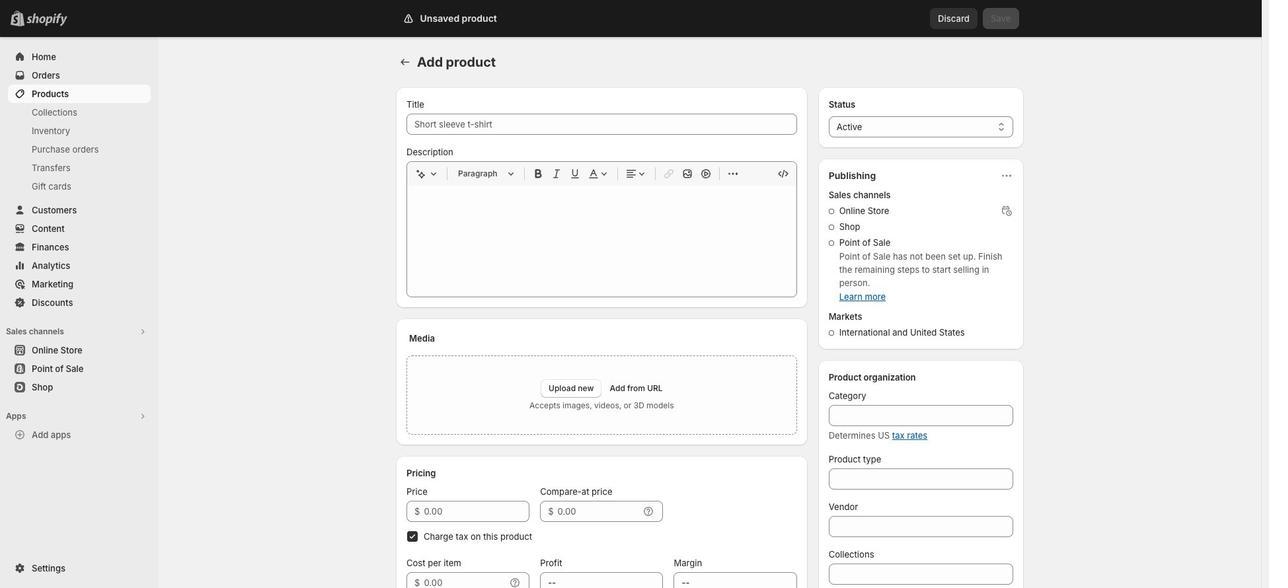 Task type: locate. For each thing, give the bounding box(es) containing it.
shopify image
[[29, 13, 70, 26]]

0 horizontal spatial   text field
[[424, 501, 530, 523]]

2   text field from the left
[[558, 501, 640, 523]]

  text field
[[424, 501, 530, 523], [558, 501, 640, 523]]

None text field
[[829, 564, 1014, 585], [541, 573, 664, 589], [674, 573, 797, 589], [829, 564, 1014, 585], [541, 573, 664, 589], [674, 573, 797, 589]]

1 horizontal spatial   text field
[[558, 501, 640, 523]]



Task type: vqa. For each thing, say whether or not it's contained in the screenshot.
short sleeve t-shirt TEXT FIELD
yes



Task type: describe. For each thing, give the bounding box(es) containing it.
Short sleeve t-shirt text field
[[407, 114, 797, 135]]

1   text field from the left
[[424, 501, 530, 523]]

  text field
[[424, 573, 506, 589]]



